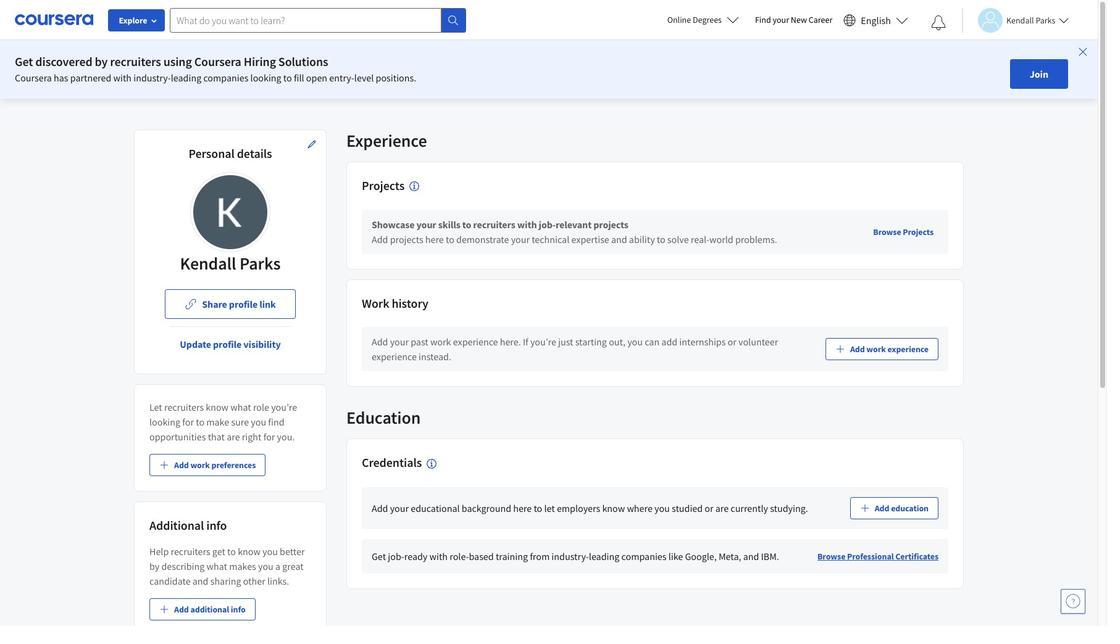 Task type: describe. For each thing, give the bounding box(es) containing it.
recruiters inside the help recruiters get to know you better by describing what makes you a great candidate and sharing other links.
[[171, 546, 210, 558]]

update profile visibility
[[180, 338, 281, 351]]

ready
[[404, 550, 427, 563]]

add inside showcase your skills to recruiters with job-relevant projects add projects here to demonstrate your technical expertise and ability to solve real-world problems.
[[372, 234, 388, 246]]

role-
[[450, 550, 469, 563]]

career
[[809, 14, 833, 25]]

add your past work experience here. if you're just starting out, you can add internships or volunteer experience instead.
[[372, 336, 778, 363]]

details
[[237, 146, 272, 161]]

add work experience button
[[825, 339, 939, 361]]

showcase your skills to recruiters with job-relevant projects add projects here to demonstrate your technical expertise and ability to solve real-world problems.
[[372, 219, 777, 246]]

browse professional certificates
[[817, 551, 939, 562]]

internships
[[679, 336, 726, 348]]

work
[[362, 296, 389, 311]]

preferences
[[211, 460, 256, 471]]

info inside button
[[231, 604, 246, 616]]

information about the projects section image
[[409, 182, 419, 192]]

online degrees
[[667, 14, 722, 25]]

1 vertical spatial or
[[705, 502, 713, 515]]

looking inside the get discovered by recruiters using coursera hiring solutions coursera has partnered with industry-leading companies looking to fill open entry-level positions.
[[250, 72, 281, 84]]

you for add
[[627, 336, 643, 348]]

discovered
[[35, 54, 92, 69]]

find your new career link
[[749, 12, 839, 28]]

find your new career
[[755, 14, 833, 25]]

share profile link button
[[165, 290, 296, 319]]

to inside let recruiters know what role you're looking for to make sure you find opportunities that are right for you.
[[196, 416, 204, 429]]

link
[[259, 298, 276, 311]]

studied
[[672, 502, 703, 515]]

you're inside let recruiters know what role you're looking for to make sure you find opportunities that are right for you.
[[271, 401, 297, 414]]

2 vertical spatial with
[[429, 550, 448, 563]]

1 vertical spatial coursera
[[15, 72, 52, 84]]

sure
[[231, 416, 249, 429]]

and inside showcase your skills to recruiters with job-relevant projects add projects here to demonstrate your technical expertise and ability to solve real-world problems.
[[611, 234, 627, 246]]

positions.
[[376, 72, 416, 84]]

edit personal details. image
[[307, 140, 317, 149]]

you for opportunities
[[251, 416, 266, 429]]

1 vertical spatial are
[[715, 502, 729, 515]]

recruiters inside let recruiters know what role you're looking for to make sure you find opportunities that are right for you.
[[164, 401, 204, 414]]

english button
[[839, 0, 913, 40]]

recruiters inside the get discovered by recruiters using coursera hiring solutions coursera has partnered with industry-leading companies looking to fill open entry-level positions.
[[110, 54, 161, 69]]

personal
[[189, 146, 235, 161]]

0 horizontal spatial info
[[206, 518, 227, 533]]

get discovered by recruiters using coursera hiring solutions coursera has partnered with industry-leading companies looking to fill open entry-level positions.
[[15, 54, 416, 84]]

solutions
[[278, 54, 328, 69]]

work for add work experience
[[866, 344, 886, 355]]

employers
[[557, 502, 600, 515]]

industry- inside the get discovered by recruiters using coursera hiring solutions coursera has partnered with industry-leading companies looking to fill open entry-level positions.
[[134, 72, 171, 84]]

based
[[469, 550, 494, 563]]

new
[[791, 14, 807, 25]]

studying.
[[770, 502, 808, 515]]

show notifications image
[[931, 15, 946, 30]]

a
[[275, 561, 280, 573]]

professional
[[847, 551, 894, 562]]

sharing
[[210, 575, 241, 588]]

educational
[[411, 502, 460, 515]]

know inside let recruiters know what role you're looking for to make sure you find opportunities that are right for you.
[[206, 401, 229, 414]]

0 horizontal spatial projects
[[390, 234, 423, 246]]

0 vertical spatial projects
[[594, 219, 628, 231]]

credentials
[[362, 455, 422, 471]]

if
[[523, 336, 528, 348]]

hiring
[[244, 54, 276, 69]]

great
[[282, 561, 304, 573]]

to left solve
[[657, 234, 665, 246]]

update
[[180, 338, 211, 351]]

add for educational
[[372, 502, 388, 515]]

out,
[[609, 336, 625, 348]]

let recruiters know what role you're looking for to make sure you find opportunities that are right for you.
[[149, 401, 297, 443]]

where
[[627, 502, 653, 515]]

1 vertical spatial job-
[[388, 550, 404, 563]]

with inside the get discovered by recruiters using coursera hiring solutions coursera has partnered with industry-leading companies looking to fill open entry-level positions.
[[113, 72, 132, 84]]

1 vertical spatial kendall parks
[[180, 253, 281, 275]]

that
[[208, 431, 225, 443]]

browse for browse projects
[[873, 227, 901, 238]]

like
[[668, 550, 683, 563]]

profile photo image
[[193, 175, 267, 249]]

join
[[1030, 68, 1048, 80]]

personal details
[[189, 146, 272, 161]]

explore
[[119, 15, 147, 26]]

add for past
[[372, 336, 388, 348]]

entry-
[[329, 72, 354, 84]]

volunteer
[[738, 336, 778, 348]]

problems.
[[735, 234, 777, 246]]

get job-ready with role-based training from industry-leading companies like google, meta, and ibm.
[[372, 550, 779, 563]]

profile for share
[[229, 298, 258, 311]]

meta,
[[719, 550, 741, 563]]

ability
[[629, 234, 655, 246]]

your for skills
[[416, 219, 436, 231]]

get for job-
[[372, 550, 386, 563]]

technical
[[532, 234, 569, 246]]

leading inside the get discovered by recruiters using coursera hiring solutions coursera has partnered with industry-leading companies looking to fill open entry-level positions.
[[171, 72, 201, 84]]

what inside let recruiters know what role you're looking for to make sure you find opportunities that are right for you.
[[230, 401, 251, 414]]

add for info
[[174, 604, 189, 616]]

to right skills
[[462, 219, 471, 231]]

experience inside button
[[888, 344, 929, 355]]

solve
[[667, 234, 689, 246]]

add
[[661, 336, 677, 348]]

1 vertical spatial for
[[263, 431, 275, 443]]

1 vertical spatial kendall
[[180, 253, 236, 275]]

makes
[[229, 561, 256, 573]]

relevant
[[556, 219, 592, 231]]

by inside the get discovered by recruiters using coursera hiring solutions coursera has partnered with industry-leading companies looking to fill open entry-level positions.
[[95, 54, 108, 69]]

0 horizontal spatial parks
[[240, 253, 281, 275]]

1 horizontal spatial leading
[[589, 550, 619, 563]]

google,
[[685, 550, 717, 563]]

by inside the help recruiters get to know you better by describing what makes you a great candidate and sharing other links.
[[149, 561, 159, 573]]

to inside the get discovered by recruiters using coursera hiring solutions coursera has partnered with industry-leading companies looking to fill open entry-level positions.
[[283, 72, 292, 84]]

to down skills
[[446, 234, 454, 246]]

open
[[306, 72, 327, 84]]

1 vertical spatial know
[[602, 502, 625, 515]]

coursera image
[[15, 10, 93, 30]]

are inside let recruiters know what role you're looking for to make sure you find opportunities that are right for you.
[[227, 431, 240, 443]]

additional
[[149, 518, 204, 533]]

education
[[346, 407, 421, 429]]

to left let
[[534, 502, 542, 515]]

job- inside showcase your skills to recruiters with job-relevant projects add projects here to demonstrate your technical expertise and ability to solve real-world problems.
[[539, 219, 556, 231]]

information about credentials section image
[[427, 459, 437, 469]]

join button
[[1010, 59, 1068, 89]]



Task type: locate. For each thing, give the bounding box(es) containing it.
0 vertical spatial industry-
[[134, 72, 171, 84]]

kendall parks up join button
[[1006, 15, 1055, 26]]

by down help on the bottom of page
[[149, 561, 159, 573]]

1 horizontal spatial or
[[728, 336, 737, 348]]

here inside showcase your skills to recruiters with job-relevant projects add projects here to demonstrate your technical expertise and ability to solve real-world problems.
[[425, 234, 444, 246]]

kendall parks button
[[962, 8, 1069, 32]]

1 vertical spatial info
[[231, 604, 246, 616]]

add inside add your past work experience here. if you're just starting out, you can add internships or volunteer experience instead.
[[372, 336, 388, 348]]

1 horizontal spatial coursera
[[194, 54, 241, 69]]

0 horizontal spatial kendall parks
[[180, 253, 281, 275]]

1 vertical spatial you're
[[271, 401, 297, 414]]

1 horizontal spatial get
[[372, 550, 386, 563]]

0 horizontal spatial companies
[[203, 72, 248, 84]]

0 vertical spatial looking
[[250, 72, 281, 84]]

1 horizontal spatial are
[[715, 502, 729, 515]]

1 vertical spatial browse
[[817, 551, 845, 562]]

2 horizontal spatial know
[[602, 502, 625, 515]]

coursera right "using"
[[194, 54, 241, 69]]

0 horizontal spatial looking
[[149, 416, 180, 429]]

has
[[54, 72, 68, 84]]

add education button
[[850, 497, 939, 520]]

recruiters up demonstrate
[[473, 219, 515, 231]]

are down sure at bottom left
[[227, 431, 240, 443]]

looking
[[250, 72, 281, 84], [149, 416, 180, 429]]

1 vertical spatial with
[[517, 219, 537, 231]]

work history
[[362, 296, 428, 311]]

info
[[206, 518, 227, 533], [231, 604, 246, 616]]

by
[[95, 54, 108, 69], [149, 561, 159, 573]]

0 horizontal spatial get
[[15, 54, 33, 69]]

0 horizontal spatial browse
[[817, 551, 845, 562]]

industry-
[[134, 72, 171, 84], [552, 550, 589, 563]]

add for preferences
[[174, 460, 189, 471]]

or right studied
[[705, 502, 713, 515]]

to left make
[[196, 416, 204, 429]]

None search field
[[170, 8, 466, 32]]

update profile visibility button
[[170, 330, 291, 359]]

leading down "using"
[[171, 72, 201, 84]]

you right where
[[655, 502, 670, 515]]

showcase
[[372, 219, 415, 231]]

browse inside button
[[873, 227, 901, 238]]

0 vertical spatial browse
[[873, 227, 901, 238]]

get
[[15, 54, 33, 69], [372, 550, 386, 563]]

parks up link on the top of page
[[240, 253, 281, 275]]

here left let
[[513, 502, 532, 515]]

you up a
[[262, 546, 278, 558]]

get
[[212, 546, 225, 558]]

looking down hiring at the left top of the page
[[250, 72, 281, 84]]

get inside the get discovered by recruiters using coursera hiring solutions coursera has partnered with industry-leading companies looking to fill open entry-level positions.
[[15, 54, 33, 69]]

0 vertical spatial info
[[206, 518, 227, 533]]

recruiters down explore popup button
[[110, 54, 161, 69]]

visibility
[[243, 338, 281, 351]]

starting
[[575, 336, 607, 348]]

0 vertical spatial what
[[230, 401, 251, 414]]

0 vertical spatial leading
[[171, 72, 201, 84]]

share profile link
[[202, 298, 276, 311]]

role
[[253, 401, 269, 414]]

and left ibm.
[[743, 550, 759, 563]]

here down skills
[[425, 234, 444, 246]]

2 vertical spatial know
[[238, 546, 261, 558]]

2 horizontal spatial experience
[[888, 344, 929, 355]]

help center image
[[1066, 595, 1081, 609]]

1 vertical spatial companies
[[621, 550, 667, 563]]

other
[[243, 575, 265, 588]]

0 vertical spatial job-
[[539, 219, 556, 231]]

1 horizontal spatial kendall parks
[[1006, 15, 1055, 26]]

looking inside let recruiters know what role you're looking for to make sure you find opportunities that are right for you.
[[149, 416, 180, 429]]

candidate
[[149, 575, 191, 588]]

parks inside dropdown button
[[1036, 15, 1055, 26]]

to right get
[[227, 546, 236, 558]]

work inside 'button'
[[190, 460, 210, 471]]

add inside 'button'
[[174, 460, 189, 471]]

kendall parks inside the kendall parks dropdown button
[[1006, 15, 1055, 26]]

instead.
[[419, 351, 451, 363]]

for up opportunities
[[182, 416, 194, 429]]

or
[[728, 336, 737, 348], [705, 502, 713, 515]]

add education
[[875, 503, 929, 514]]

you down role
[[251, 416, 266, 429]]

know inside the help recruiters get to know you better by describing what makes you a great candidate and sharing other links.
[[238, 546, 261, 558]]

you.
[[277, 431, 295, 443]]

coursera
[[194, 54, 241, 69], [15, 72, 52, 84]]

companies inside the get discovered by recruiters using coursera hiring solutions coursera has partnered with industry-leading companies looking to fill open entry-level positions.
[[203, 72, 248, 84]]

find
[[755, 14, 771, 25]]

know left where
[[602, 502, 625, 515]]

work inside button
[[866, 344, 886, 355]]

you're
[[530, 336, 556, 348], [271, 401, 297, 414]]

or left volunteer
[[728, 336, 737, 348]]

0 horizontal spatial for
[[182, 416, 194, 429]]

2 horizontal spatial and
[[743, 550, 759, 563]]

industry- right from
[[552, 550, 589, 563]]

0 horizontal spatial coursera
[[15, 72, 52, 84]]

0 vertical spatial companies
[[203, 72, 248, 84]]

right
[[242, 431, 261, 443]]

add
[[372, 234, 388, 246], [372, 336, 388, 348], [850, 344, 865, 355], [174, 460, 189, 471], [372, 502, 388, 515], [875, 503, 889, 514], [174, 604, 189, 616]]

with inside showcase your skills to recruiters with job-relevant projects add projects here to demonstrate your technical expertise and ability to solve real-world problems.
[[517, 219, 537, 231]]

1 horizontal spatial projects
[[903, 227, 934, 238]]

add additional info
[[174, 604, 246, 616]]

from
[[530, 550, 550, 563]]

your right find
[[773, 14, 789, 25]]

with up technical
[[517, 219, 537, 231]]

companies down hiring at the left top of the page
[[203, 72, 248, 84]]

add work preferences button
[[149, 454, 266, 477]]

are left currently
[[715, 502, 729, 515]]

industry- down "using"
[[134, 72, 171, 84]]

or inside add your past work experience here. if you're just starting out, you can add internships or volunteer experience instead.
[[728, 336, 737, 348]]

0 vertical spatial by
[[95, 54, 108, 69]]

1 vertical spatial projects
[[390, 234, 423, 246]]

0 vertical spatial here
[[425, 234, 444, 246]]

skills
[[438, 219, 460, 231]]

training
[[496, 550, 528, 563]]

projects down "showcase"
[[390, 234, 423, 246]]

add additional info button
[[149, 599, 255, 621]]

browse professional certificates link
[[817, 551, 939, 562]]

leading down add your educational background here to let employers know where you studied or are currently studying.
[[589, 550, 619, 563]]

your inside add your past work experience here. if you're just starting out, you can add internships or volunteer experience instead.
[[390, 336, 409, 348]]

0 horizontal spatial know
[[206, 401, 229, 414]]

browse projects
[[873, 227, 934, 238]]

0 horizontal spatial you're
[[271, 401, 297, 414]]

find
[[268, 416, 284, 429]]

your left skills
[[416, 219, 436, 231]]

0 horizontal spatial job-
[[388, 550, 404, 563]]

1 horizontal spatial by
[[149, 561, 159, 573]]

your left technical
[[511, 234, 530, 246]]

your left educational
[[390, 502, 409, 515]]

1 vertical spatial parks
[[240, 253, 281, 275]]

1 horizontal spatial you're
[[530, 336, 556, 348]]

profile inside share profile link button
[[229, 298, 258, 311]]

to
[[283, 72, 292, 84], [462, 219, 471, 231], [446, 234, 454, 246], [657, 234, 665, 246], [196, 416, 204, 429], [534, 502, 542, 515], [227, 546, 236, 558]]

add your educational background here to let employers know where you studied or are currently studying.
[[372, 502, 808, 515]]

2 horizontal spatial with
[[517, 219, 537, 231]]

what up sure at bottom left
[[230, 401, 251, 414]]

1 vertical spatial get
[[372, 550, 386, 563]]

you're inside add your past work experience here. if you're just starting out, you can add internships or volunteer experience instead.
[[530, 336, 556, 348]]

0 vertical spatial are
[[227, 431, 240, 443]]

0 vertical spatial or
[[728, 336, 737, 348]]

recruiters right the 'let'
[[164, 401, 204, 414]]

companies left like
[[621, 550, 667, 563]]

profile left link on the top of page
[[229, 298, 258, 311]]

just
[[558, 336, 573, 348]]

your for past
[[390, 336, 409, 348]]

let
[[149, 401, 162, 414]]

you inside let recruiters know what role you're looking for to make sure you find opportunities that are right for you.
[[251, 416, 266, 429]]

coursera left has
[[15, 72, 52, 84]]

projects
[[362, 178, 405, 193], [903, 227, 934, 238]]

experience
[[346, 130, 427, 152]]

0 horizontal spatial what
[[207, 561, 227, 573]]

with left role-
[[429, 550, 448, 563]]

you're right if
[[530, 336, 556, 348]]

using
[[163, 54, 192, 69]]

0 horizontal spatial projects
[[362, 178, 405, 193]]

here.
[[500, 336, 521, 348]]

for down find
[[263, 431, 275, 443]]

0 vertical spatial kendall
[[1006, 15, 1034, 26]]

your
[[773, 14, 789, 25], [416, 219, 436, 231], [511, 234, 530, 246], [390, 336, 409, 348], [390, 502, 409, 515]]

browse projects button
[[868, 221, 939, 243]]

projects inside button
[[903, 227, 934, 238]]

you left a
[[258, 561, 273, 573]]

work inside add your past work experience here. if you're just starting out, you can add internships or volunteer experience instead.
[[430, 336, 451, 348]]

1 horizontal spatial industry-
[[552, 550, 589, 563]]

your for educational
[[390, 502, 409, 515]]

links.
[[267, 575, 289, 588]]

1 horizontal spatial kendall
[[1006, 15, 1034, 26]]

you for great
[[258, 561, 273, 573]]

certificates
[[895, 551, 939, 562]]

parks
[[1036, 15, 1055, 26], [240, 253, 281, 275]]

add work experience
[[850, 344, 929, 355]]

0 vertical spatial coursera
[[194, 54, 241, 69]]

0 vertical spatial get
[[15, 54, 33, 69]]

1 horizontal spatial for
[[263, 431, 275, 443]]

what
[[230, 401, 251, 414], [207, 561, 227, 573]]

0 vertical spatial projects
[[362, 178, 405, 193]]

1 vertical spatial what
[[207, 561, 227, 573]]

0 vertical spatial for
[[182, 416, 194, 429]]

1 horizontal spatial browse
[[873, 227, 901, 238]]

1 horizontal spatial looking
[[250, 72, 281, 84]]

0 horizontal spatial are
[[227, 431, 240, 443]]

0 horizontal spatial kendall
[[180, 253, 236, 275]]

1 vertical spatial profile
[[213, 338, 242, 351]]

kendall inside dropdown button
[[1006, 15, 1034, 26]]

1 horizontal spatial work
[[430, 336, 451, 348]]

info right additional
[[231, 604, 246, 616]]

by up partnered
[[95, 54, 108, 69]]

kendall parks
[[1006, 15, 1055, 26], [180, 253, 281, 275]]

past
[[411, 336, 428, 348]]

0 horizontal spatial here
[[425, 234, 444, 246]]

0 horizontal spatial leading
[[171, 72, 201, 84]]

make
[[206, 416, 229, 429]]

you're up find
[[271, 401, 297, 414]]

job-
[[539, 219, 556, 231], [388, 550, 404, 563]]

you left can
[[627, 336, 643, 348]]

and down describing
[[193, 575, 208, 588]]

recruiters
[[110, 54, 161, 69], [473, 219, 515, 231], [164, 401, 204, 414], [171, 546, 210, 558]]

education
[[891, 503, 929, 514]]

1 horizontal spatial info
[[231, 604, 246, 616]]

recruiters up describing
[[171, 546, 210, 558]]

what inside the help recruiters get to know you better by describing what makes you a great candidate and sharing other links.
[[207, 561, 227, 573]]

with right partnered
[[113, 72, 132, 84]]

degrees
[[693, 14, 722, 25]]

1 vertical spatial looking
[[149, 416, 180, 429]]

better
[[280, 546, 305, 558]]

1 horizontal spatial projects
[[594, 219, 628, 231]]

add for experience
[[850, 344, 865, 355]]

to inside the help recruiters get to know you better by describing what makes you a great candidate and sharing other links.
[[227, 546, 236, 558]]

explore button
[[108, 9, 165, 31]]

your left "past"
[[390, 336, 409, 348]]

english
[[861, 14, 891, 26]]

get for discovered
[[15, 54, 33, 69]]

parks up join button
[[1036, 15, 1055, 26]]

0 vertical spatial know
[[206, 401, 229, 414]]

browse
[[873, 227, 901, 238], [817, 551, 845, 562]]

0 vertical spatial you're
[[530, 336, 556, 348]]

what down get
[[207, 561, 227, 573]]

0 horizontal spatial by
[[95, 54, 108, 69]]

kendall up join button
[[1006, 15, 1034, 26]]

know up makes
[[238, 546, 261, 558]]

0 vertical spatial kendall parks
[[1006, 15, 1055, 26]]

help
[[149, 546, 169, 558]]

level
[[354, 72, 374, 84]]

1 horizontal spatial parks
[[1036, 15, 1055, 26]]

you inside add your past work experience here. if you're just starting out, you can add internships or volunteer experience instead.
[[627, 336, 643, 348]]

kendall up share
[[180, 253, 236, 275]]

1 horizontal spatial experience
[[453, 336, 498, 348]]

here
[[425, 234, 444, 246], [513, 502, 532, 515]]

kendall parks up share profile link button
[[180, 253, 281, 275]]

work for add work preferences
[[190, 460, 210, 471]]

1 vertical spatial leading
[[589, 550, 619, 563]]

know up make
[[206, 401, 229, 414]]

1 horizontal spatial job-
[[539, 219, 556, 231]]

real-
[[691, 234, 709, 246]]

for
[[182, 416, 194, 429], [263, 431, 275, 443]]

profile right update
[[213, 338, 242, 351]]

additional info
[[149, 518, 227, 533]]

get left ready
[[372, 550, 386, 563]]

0 horizontal spatial work
[[190, 460, 210, 471]]

profile inside 'update profile visibility' button
[[213, 338, 242, 351]]

0 vertical spatial and
[[611, 234, 627, 246]]

0 horizontal spatial and
[[193, 575, 208, 588]]

online degrees button
[[657, 6, 749, 33]]

1 vertical spatial projects
[[903, 227, 934, 238]]

info up get
[[206, 518, 227, 533]]

you
[[627, 336, 643, 348], [251, 416, 266, 429], [655, 502, 670, 515], [262, 546, 278, 558], [258, 561, 273, 573]]

0 horizontal spatial with
[[113, 72, 132, 84]]

1 vertical spatial industry-
[[552, 550, 589, 563]]

expertise
[[571, 234, 609, 246]]

1 horizontal spatial companies
[[621, 550, 667, 563]]

get left discovered
[[15, 54, 33, 69]]

looking down the 'let'
[[149, 416, 180, 429]]

0 horizontal spatial experience
[[372, 351, 417, 363]]

browse for browse professional certificates
[[817, 551, 845, 562]]

profile for update
[[213, 338, 242, 351]]

recruiters inside showcase your skills to recruiters with job-relevant projects add projects here to demonstrate your technical expertise and ability to solve real-world problems.
[[473, 219, 515, 231]]

and inside the help recruiters get to know you better by describing what makes you a great candidate and sharing other links.
[[193, 575, 208, 588]]

0 horizontal spatial or
[[705, 502, 713, 515]]

and left ability
[[611, 234, 627, 246]]

1 horizontal spatial know
[[238, 546, 261, 558]]

0 vertical spatial parks
[[1036, 15, 1055, 26]]

1 horizontal spatial and
[[611, 234, 627, 246]]

ibm.
[[761, 550, 779, 563]]

add inside button
[[850, 344, 865, 355]]

What do you want to learn? text field
[[170, 8, 441, 32]]

fill
[[294, 72, 304, 84]]

to left fill
[[283, 72, 292, 84]]

projects up expertise
[[594, 219, 628, 231]]

history
[[392, 296, 428, 311]]

your for new
[[773, 14, 789, 25]]

1 vertical spatial and
[[743, 550, 759, 563]]

1 horizontal spatial here
[[513, 502, 532, 515]]

1 vertical spatial here
[[513, 502, 532, 515]]

describing
[[161, 561, 205, 573]]

0 vertical spatial with
[[113, 72, 132, 84]]

opportunities
[[149, 431, 206, 443]]



Task type: vqa. For each thing, say whether or not it's contained in the screenshot.
"leading" to the bottom
yes



